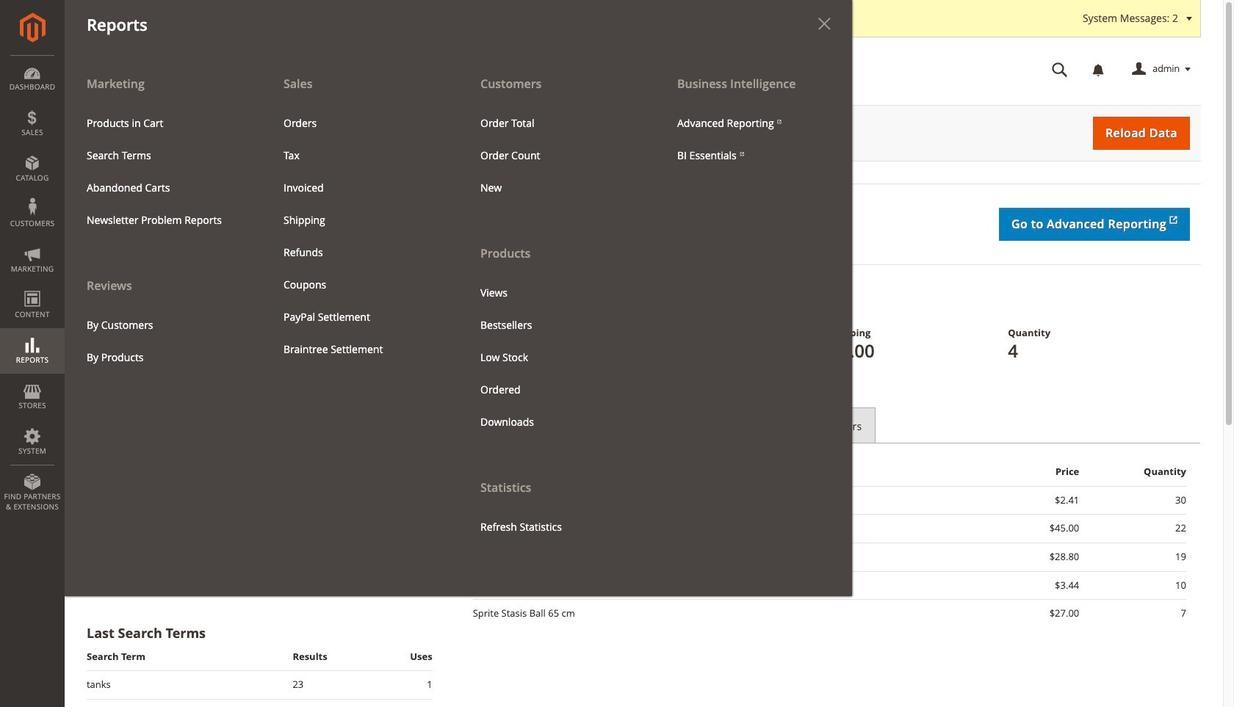 Task type: locate. For each thing, give the bounding box(es) containing it.
menu
[[65, 68, 852, 596], [65, 68, 262, 374], [458, 68, 655, 543], [76, 107, 251, 236], [273, 107, 447, 366], [469, 107, 644, 204], [666, 107, 841, 172], [469, 277, 644, 438], [76, 309, 251, 374]]

magento admin panel image
[[19, 12, 45, 43]]

menu bar
[[0, 0, 852, 596]]



Task type: vqa. For each thing, say whether or not it's contained in the screenshot.
menu bar
yes



